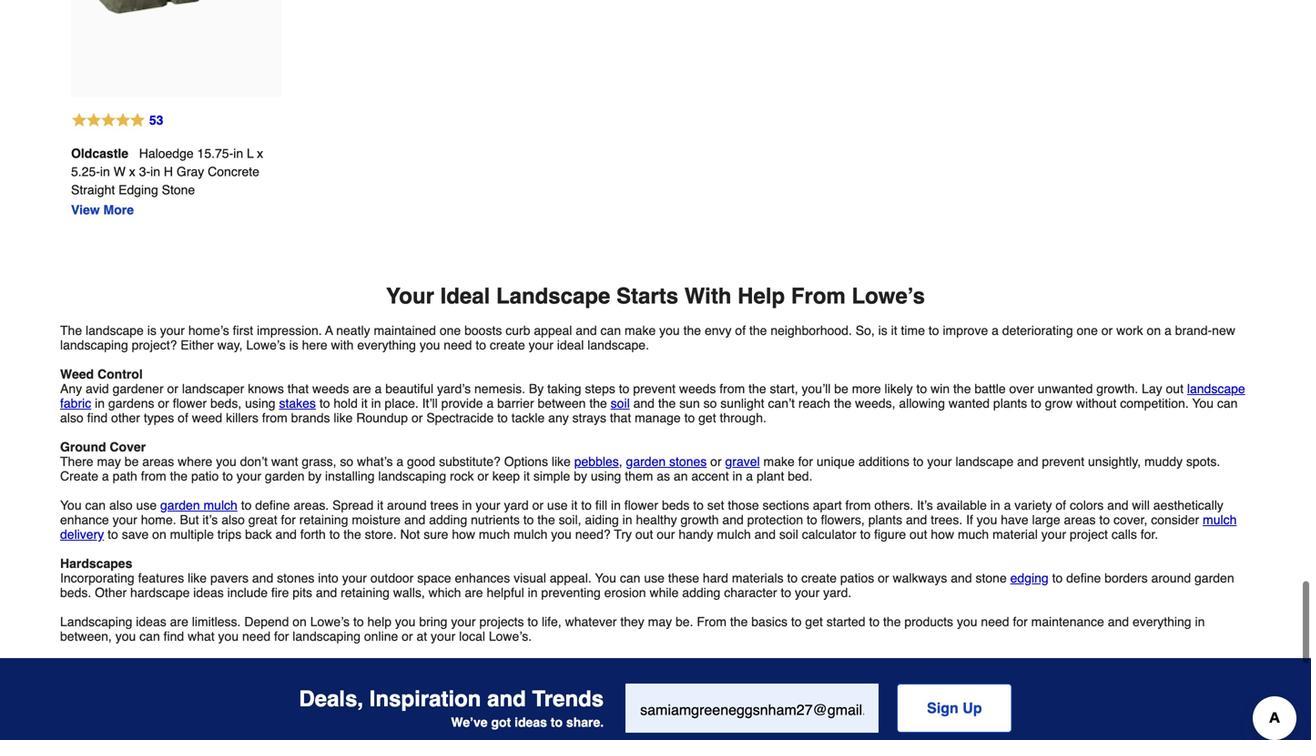 Task type: describe. For each thing, give the bounding box(es) containing it.
and left trees.
[[906, 512, 927, 527]]

roundup
[[356, 410, 408, 425]]

the landscape is your home's first impression. a neatly maintained one boosts curb appeal and can make you the envy of the neighborhood. so, is it time to improve a deteriorating one or work on a brand-new landscaping project? either way, lowe's is here with everything you need to create your ideal landscape.
[[60, 323, 1236, 352]]

any
[[60, 381, 82, 396]]

into
[[318, 571, 339, 585]]

1 how from the left
[[452, 527, 475, 542]]

patios
[[840, 571, 874, 585]]

while
[[650, 585, 679, 600]]

2 vertical spatial like
[[188, 571, 207, 585]]

you right products
[[957, 614, 978, 629]]

as
[[657, 469, 670, 483]]

1 horizontal spatial also
[[109, 498, 133, 512]]

for.
[[1141, 527, 1159, 542]]

to up 'back'
[[241, 498, 252, 512]]

0 horizontal spatial use
[[136, 498, 157, 512]]

and right growth
[[723, 512, 744, 527]]

reach
[[799, 396, 830, 410]]

beautiful
[[385, 381, 434, 396]]

inspiration
[[370, 687, 481, 712]]

to left help
[[353, 614, 364, 629]]

space
[[417, 571, 451, 585]]

and left forth
[[276, 527, 297, 542]]

0 vertical spatial that
[[288, 381, 309, 396]]

them
[[625, 469, 653, 483]]

substitute?
[[439, 454, 501, 469]]

if
[[966, 512, 973, 527]]

to left hold
[[319, 396, 330, 410]]

starts
[[617, 283, 678, 308]]

those
[[728, 498, 759, 512]]

the right win
[[953, 381, 971, 396]]

your left the want
[[237, 469, 261, 483]]

0 vertical spatial stones
[[669, 454, 707, 469]]

accent
[[692, 469, 729, 483]]

the left start,
[[749, 381, 766, 396]]

you down your ideal landscape starts with help from lowe's
[[659, 323, 680, 338]]

53
[[149, 113, 163, 128]]

your up "it's"
[[927, 454, 952, 469]]

to right 'steps'
[[619, 381, 630, 396]]

deals,
[[299, 687, 363, 712]]

1 vertical spatial so
[[340, 454, 353, 469]]

plants inside to define areas. spread it around trees in your yard or use it to fill in flower beds to set those sections apart from others. it's available in a variety of colors and will aesthetically enhance your home. but it's also great for retaining moisture and adding nutrients to the soil, aiding in healthy growth and protection to flowers, plants and trees. if you have large areas to cover, consider
[[868, 512, 903, 527]]

you inside to define areas. spread it around trees in your yard or use it to fill in flower beds to set those sections apart from others. it's available in a variety of colors and will aesthetically enhance your home. but it's also great for retaining moisture and adding nutrients to the soil, aiding in healthy growth and protection to flowers, plants and trees. if you have large areas to cover, consider
[[977, 512, 997, 527]]

and left stone
[[951, 571, 972, 585]]

without
[[1076, 396, 1117, 410]]

to left life,
[[528, 614, 538, 629]]

from up through.
[[720, 381, 745, 396]]

and left will
[[1108, 498, 1129, 512]]

ground cover
[[60, 440, 146, 454]]

soil,
[[559, 512, 581, 527]]

others.
[[875, 498, 914, 512]]

or right the patios
[[878, 571, 889, 585]]

your left home.
[[113, 512, 137, 527]]

2 horizontal spatial use
[[644, 571, 665, 585]]

the inside make for unique additions to your landscape and prevent unsightly, muddy spots. create a path from the patio to your garden by installing landscaping rock or keep it simple by using them as an accent in a plant bed.
[[170, 469, 188, 483]]

it left fill
[[571, 498, 578, 512]]

beds
[[662, 498, 690, 512]]

hardscapes
[[60, 556, 132, 571]]

prevent inside make for unique additions to your landscape and prevent unsightly, muddy spots. create a path from the patio to your garden by installing landscaping rock or keep it simple by using them as an accent in a plant bed.
[[1042, 454, 1085, 469]]

bring
[[419, 614, 448, 629]]

1 vertical spatial stones
[[277, 571, 315, 585]]

0 horizontal spatial may
[[97, 454, 121, 469]]

using inside make for unique additions to your landscape and prevent unsightly, muddy spots. create a path from the patio to your garden by installing landscaping rock or keep it simple by using them as an accent in a plant bed.
[[591, 469, 621, 483]]

a left barrier
[[487, 396, 494, 410]]

up
[[963, 700, 982, 716]]

adding inside to define areas. spread it around trees in your yard or use it to fill in flower beds to set those sections apart from others. it's available in a variety of colors and will aesthetically enhance your home. but it's also great for retaining moisture and adding nutrients to the soil, aiding in healthy growth and protection to flowers, plants and trees. if you have large areas to cover, consider
[[429, 512, 467, 527]]

view more
[[71, 202, 134, 217]]

from inside landscaping ideas are limitless. depend on lowe's to help you bring your projects to life, whatever they may be. from the basics to get started to the products you need for maintenance and everything in between, you can find what you need for landscaping online or at your local lowe's.
[[697, 614, 727, 629]]

Email Address email field
[[626, 684, 879, 733]]

soil link
[[611, 396, 630, 410]]

1 vertical spatial you
[[60, 498, 82, 512]]

need inside the landscape is your home's first impression. a neatly maintained one boosts curb appeal and can make you the envy of the neighborhood. so, is it time to improve a deteriorating one or work on a brand-new landscaping project? either way, lowe's is here with everything you need to create your ideal landscape.
[[444, 338, 472, 352]]

project
[[1070, 527, 1108, 542]]

to left figure
[[860, 527, 871, 542]]

the left basics
[[730, 614, 748, 629]]

2 horizontal spatial need
[[981, 614, 1010, 629]]

in gardens or flower beds, using stakes to hold it in place. it'll provide a barrier between the soil
[[91, 396, 630, 410]]

a left brand-
[[1165, 323, 1172, 338]]

mulch up trips
[[204, 498, 238, 512]]

to define areas. spread it around trees in your yard or use it to fill in flower beds to set those sections apart from others. it's available in a variety of colors and will aesthetically enhance your home. but it's also great for retaining moisture and adding nutrients to the soil, aiding in healthy growth and protection to flowers, plants and trees. if you have large areas to cover, consider
[[60, 498, 1224, 527]]

the left products
[[883, 614, 901, 629]]

any
[[548, 410, 569, 425]]

plants inside and the sun so sunlight can't reach the weeds, allowing wanted plants to grow without competition. you can also find other types of weed killers from brands like roundup or spectracide to tackle any strays that manage to get through.
[[993, 396, 1027, 410]]

mulch inside mulch delivery
[[1203, 512, 1237, 527]]

1 horizontal spatial out
[[910, 527, 928, 542]]

make inside the landscape is your home's first impression. a neatly maintained one boosts curb appeal and can make you the envy of the neighborhood. so, is it time to improve a deteriorating one or work on a brand-new landscaping project? either way, lowe's is here with everything you need to create your ideal landscape.
[[625, 323, 656, 338]]

for down "edging" at the right bottom
[[1013, 614, 1028, 629]]

the left sun
[[658, 396, 676, 410]]

to left calls
[[1100, 512, 1110, 527]]

nemesis.
[[474, 381, 525, 396]]

landscaping inside the landscape is your home's first impression. a neatly maintained one boosts curb appeal and can make you the envy of the neighborhood. so, is it time to improve a deteriorating one or work on a brand-new landscaping project? either way, lowe's is here with everything you need to create your ideal landscape.
[[60, 338, 128, 352]]

get inside landscaping ideas are limitless. depend on lowe's to help you bring your projects to life, whatever they may be. from the basics to get started to the products you need for maintenance and everything in between, you can find what you need for landscaping online or at your local lowe's.
[[805, 614, 823, 629]]

but
[[180, 512, 199, 527]]

can inside landscaping ideas are limitless. depend on lowe's to help you bring your projects to life, whatever they may be. from the basics to get started to the products you need for maintenance and everything in between, you can find what you need for landscaping online or at your local lowe's.
[[139, 629, 160, 644]]

variety
[[1015, 498, 1052, 512]]

and left "trees"
[[404, 512, 426, 527]]

visual
[[514, 571, 546, 585]]

for down fire
[[274, 629, 289, 644]]

preventing
[[541, 585, 601, 600]]

lowe's inside the landscape is your home's first impression. a neatly maintained one boosts curb appeal and can make you the envy of the neighborhood. so, is it time to improve a deteriorating one or work on a brand-new landscaping project? either way, lowe's is here with everything you need to create your ideal landscape.
[[246, 338, 286, 352]]

2 much from the left
[[958, 527, 989, 542]]

haloedge 15.75-in l x 5.25-in w x 3-in h gray concrete straight edging stone
[[71, 146, 263, 197]]

1 by from the left
[[308, 469, 322, 483]]

you left "don't"
[[216, 454, 237, 469]]

0 vertical spatial from
[[791, 283, 846, 308]]

to left win
[[917, 381, 927, 396]]

a left place.
[[375, 381, 382, 396]]

haloedge 15.75-in l x 5.25-in w x 3-in h gray concrete straight edging stone image
[[86, 0, 267, 74]]

in inside make for unique additions to your landscape and prevent unsightly, muddy spots. create a path from the patio to your garden by installing landscaping rock or keep it simple by using them as an accent in a plant bed.
[[733, 469, 743, 483]]

mulch down yard
[[514, 527, 548, 542]]

of inside the landscape is your home's first impression. a neatly maintained one boosts curb appeal and can make you the envy of the neighborhood. so, is it time to improve a deteriorating one or work on a brand-new landscaping project? either way, lowe's is here with everything you need to create your ideal landscape.
[[735, 323, 746, 338]]

0 vertical spatial x
[[257, 146, 263, 161]]

can up delivery
[[85, 498, 106, 512]]

gravel link
[[725, 454, 760, 469]]

keep
[[492, 469, 520, 483]]

back
[[245, 527, 272, 542]]

spectracide
[[426, 410, 494, 425]]

between,
[[60, 629, 112, 644]]

aiding
[[585, 512, 619, 527]]

you right between,
[[115, 629, 136, 644]]

healthy
[[636, 512, 677, 527]]

to right started
[[869, 614, 880, 629]]

pits
[[293, 585, 312, 600]]

2 one from the left
[[1077, 323, 1098, 338]]

you left at
[[395, 614, 416, 629]]

your left project
[[1042, 527, 1066, 542]]

of inside and the sun so sunlight can't reach the weeds, allowing wanted plants to grow without competition. you can also find other types of weed killers from brands like roundup or spectracide to tackle any strays that manage to get through.
[[178, 410, 188, 425]]

your left home's
[[160, 323, 185, 338]]

a right improve
[[992, 323, 999, 338]]

to inside deals, inspiration and trends we've got ideas to share.
[[551, 715, 563, 730]]

concrete
[[208, 164, 259, 179]]

areas inside to define areas. spread it around trees in your yard or use it to fill in flower beds to set those sections apart from others. it's available in a variety of colors and will aesthetically enhance your home. but it's also great for retaining moisture and adding nutrients to the soil, aiding in healthy growth and protection to flowers, plants and trees. if you have large areas to cover, consider
[[1064, 512, 1096, 527]]

your left ideal
[[529, 338, 554, 352]]

or inside to define areas. spread it around trees in your yard or use it to fill in flower beds to set those sections apart from others. it's available in a variety of colors and will aesthetically enhance your home. but it's also great for retaining moisture and adding nutrients to the soil, aiding in healthy growth and protection to flowers, plants and trees. if you have large areas to cover, consider
[[532, 498, 544, 512]]

sign up
[[927, 700, 982, 716]]

beds,
[[210, 396, 242, 410]]

and inside deals, inspiration and trends we've got ideas to share.
[[487, 687, 526, 712]]

0 vertical spatial flower
[[173, 396, 207, 410]]

can't
[[768, 396, 795, 410]]

find inside and the sun so sunlight can't reach the weeds, allowing wanted plants to grow without competition. you can also find other types of weed killers from brands like roundup or spectracide to tackle any strays that manage to get through.
[[87, 410, 108, 425]]

to left curb
[[476, 338, 486, 352]]

way,
[[217, 338, 243, 352]]

5.25-
[[71, 164, 100, 179]]

ideas inside deals, inspiration and trends we've got ideas to share.
[[515, 715, 547, 730]]

a left good at the bottom left of the page
[[396, 454, 404, 469]]

pebbles link
[[574, 454, 619, 469]]

you inside and the sun so sunlight can't reach the weeds, allowing wanted plants to grow without competition. you can also find other types of weed killers from brands like roundup or spectracide to tackle any strays that manage to get through.
[[1192, 396, 1214, 410]]

with
[[331, 338, 354, 352]]

0 vertical spatial lowe's
[[852, 283, 925, 308]]

whatever
[[565, 614, 617, 629]]

so,
[[856, 323, 875, 338]]

1 vertical spatial like
[[552, 454, 571, 469]]

to right patio
[[222, 469, 233, 483]]

materials
[[732, 571, 784, 585]]

a left the "plant"
[[746, 469, 753, 483]]

your right into
[[342, 571, 367, 585]]

it right hold
[[361, 396, 368, 410]]

to right basics
[[791, 614, 802, 629]]

or left gravel link at right
[[710, 454, 722, 469]]

may inside landscaping ideas are limitless. depend on lowe's to help you bring your projects to life, whatever they may be. from the basics to get started to the products you need for maintenance and everything in between, you can find what you need for landscaping online or at your local lowe's.
[[648, 614, 672, 629]]

make for unique additions to your landscape and prevent unsightly, muddy spots. create a path from the patio to your garden by installing landscaping rock or keep it simple by using them as an accent in a plant bed.
[[60, 454, 1221, 483]]

and inside and the sun so sunlight can't reach the weeds, allowing wanted plants to grow without competition. you can also find other types of weed killers from brands like roundup or spectracide to tackle any strays that manage to get through.
[[633, 396, 655, 410]]

to left fill
[[581, 498, 592, 512]]

1 one from the left
[[440, 323, 461, 338]]

0 vertical spatial soil
[[611, 396, 630, 410]]

define for areas.
[[255, 498, 290, 512]]

also inside to define areas. spread it around trees in your yard or use it to fill in flower beds to set those sections apart from others. it's available in a variety of colors and will aesthetically enhance your home. but it's also great for retaining moisture and adding nutrients to the soil, aiding in healthy growth and protection to flowers, plants and trees. if you have large areas to cover, consider
[[221, 512, 245, 527]]

flower inside to define areas. spread it around trees in your yard or use it to fill in flower beds to set those sections apart from others. it's available in a variety of colors and will aesthetically enhance your home. but it's also great for retaining moisture and adding nutrients to the soil, aiding in healthy growth and protection to flowers, plants and trees. if you have large areas to cover, consider
[[624, 498, 658, 512]]

between
[[538, 396, 586, 410]]

curb
[[506, 323, 530, 338]]

neatly
[[336, 323, 370, 338]]

it inside the landscape is your home's first impression. a neatly maintained one boosts curb appeal and can make you the envy of the neighborhood. so, is it time to improve a deteriorating one or work on a brand-new landscaping project? either way, lowe's is here with everything you need to create your ideal landscape.
[[891, 323, 898, 338]]

sections
[[763, 498, 809, 512]]

the left store.
[[344, 527, 361, 542]]

beds.
[[60, 585, 91, 600]]

you right what
[[218, 629, 239, 644]]

garden up multiple
[[160, 498, 200, 512]]

use inside to define areas. spread it around trees in your yard or use it to fill in flower beds to set those sections apart from others. it's available in a variety of colors and will aesthetically enhance your home. but it's also great for retaining moisture and adding nutrients to the soil, aiding in healthy growth and protection to flowers, plants and trees. if you have large areas to cover, consider
[[547, 498, 568, 512]]

you up beautiful
[[420, 338, 440, 352]]

handy
[[679, 527, 713, 542]]

to up basics
[[781, 585, 791, 600]]

retaining inside 'to define borders around garden beds. other hardscape ideas include fire pits and retaining walls, which are helpful in preventing erosion while adding character to your yard.'
[[341, 585, 390, 600]]

garden inside make for unique additions to your landscape and prevent unsightly, muddy spots. create a path from the patio to your garden by installing landscaping rock or keep it simple by using them as an accent in a plant bed.
[[265, 469, 305, 483]]

pebbles
[[574, 454, 619, 469]]

to right time
[[929, 323, 939, 338]]

straight
[[71, 182, 115, 197]]

and inside make for unique additions to your landscape and prevent unsightly, muddy spots. create a path from the patio to your garden by installing landscaping rock or keep it simple by using them as an accent in a plant bed.
[[1017, 454, 1039, 469]]

2 by from the left
[[574, 469, 587, 483]]

to left the flowers,
[[807, 512, 817, 527]]

with
[[685, 283, 732, 308]]

include
[[227, 585, 268, 600]]

garden right the ,
[[626, 454, 666, 469]]

killers
[[226, 410, 259, 425]]

hardscape
[[130, 585, 190, 600]]

from inside make for unique additions to your landscape and prevent unsightly, muddy spots. create a path from the patio to your garden by installing landscaping rock or keep it simple by using them as an accent in a plant bed.
[[141, 469, 166, 483]]

avid
[[86, 381, 109, 396]]

to right forth
[[329, 527, 340, 542]]

trees
[[430, 498, 459, 512]]

to left set
[[693, 498, 704, 512]]

store.
[[365, 527, 397, 542]]

the down help
[[749, 323, 767, 338]]

the left more
[[834, 396, 852, 410]]

0 vertical spatial using
[[245, 396, 276, 410]]

in inside 'to define borders around garden beds. other hardscape ideas include fire pits and retaining walls, which are helpful in preventing erosion while adding character to your yard.'
[[528, 585, 538, 600]]

you left the need?
[[551, 527, 572, 542]]

path
[[113, 469, 137, 483]]

areas.
[[294, 498, 329, 512]]

your right at
[[431, 629, 456, 644]]

more
[[852, 381, 881, 396]]

to left tackle at the left bottom of page
[[497, 410, 508, 425]]

a
[[325, 323, 333, 338]]

landscaping inside landscaping ideas are limitless. depend on lowe's to help you bring your projects to life, whatever they may be. from the basics to get started to the products you need for maintenance and everything in between, you can find what you need for landscaping online or at your local lowe's.
[[293, 629, 361, 644]]

0 horizontal spatial need
[[242, 629, 271, 644]]

sign
[[927, 700, 959, 716]]

1 horizontal spatial create
[[801, 571, 837, 585]]

2 horizontal spatial out
[[1166, 381, 1184, 396]]

sunlight
[[721, 396, 765, 410]]

to right the nutrients on the bottom left of page
[[523, 512, 534, 527]]

mulch down those
[[717, 527, 751, 542]]

so inside and the sun so sunlight can't reach the weeds, allowing wanted plants to grow without competition. you can also find other types of weed killers from brands like roundup or spectracide to tackle any strays that manage to get through.
[[704, 396, 717, 410]]

deteriorating
[[1002, 323, 1073, 338]]

to right materials
[[787, 571, 798, 585]]

envy
[[705, 323, 732, 338]]

and right pavers
[[252, 571, 273, 585]]

ground
[[60, 440, 106, 454]]

view
[[71, 202, 100, 217]]

started
[[827, 614, 866, 629]]

0 horizontal spatial is
[[147, 323, 156, 338]]

to right additions
[[913, 454, 924, 469]]



Task type: locate. For each thing, give the bounding box(es) containing it.
find left other
[[87, 410, 108, 425]]

your
[[160, 323, 185, 338], [529, 338, 554, 352], [927, 454, 952, 469], [237, 469, 261, 483], [476, 498, 500, 512], [113, 512, 137, 527], [1042, 527, 1066, 542], [342, 571, 367, 585], [795, 585, 820, 600], [451, 614, 476, 629], [431, 629, 456, 644]]

adding inside 'to define borders around garden beds. other hardscape ideas include fire pits and retaining walls, which are helpful in preventing erosion while adding character to your yard.'
[[682, 585, 721, 600]]

2 horizontal spatial landscape
[[1187, 381, 1245, 396]]

2 horizontal spatial like
[[552, 454, 571, 469]]

like left pavers
[[188, 571, 207, 585]]

sign up button
[[897, 684, 1012, 733]]

0 horizontal spatial x
[[129, 164, 136, 179]]

1 horizontal spatial like
[[334, 410, 353, 425]]

1 vertical spatial soil
[[779, 527, 799, 542]]

0 vertical spatial of
[[735, 323, 746, 338]]

0 horizontal spatial using
[[245, 396, 276, 410]]

like
[[334, 410, 353, 425], [552, 454, 571, 469], [188, 571, 207, 585]]

is left here
[[289, 338, 298, 352]]

barrier
[[497, 396, 534, 410]]

you down create
[[60, 498, 82, 512]]

1 vertical spatial get
[[805, 614, 823, 629]]

1 horizontal spatial landscape
[[956, 454, 1014, 469]]

0 horizontal spatial also
[[60, 410, 83, 425]]

for inside to define areas. spread it around trees in your yard or use it to fill in flower beds to set those sections apart from others. it's available in a variety of colors and will aesthetically enhance your home. but it's also great for retaining moisture and adding nutrients to the soil, aiding in healthy growth and protection to flowers, plants and trees. if you have large areas to cover, consider
[[281, 512, 296, 527]]

so right sun
[[704, 396, 717, 410]]

sure
[[424, 527, 448, 542]]

1 horizontal spatial plants
[[993, 396, 1027, 410]]

define inside to define areas. spread it around trees in your yard or use it to fill in flower beds to set those sections apart from others. it's available in a variety of colors and will aesthetically enhance your home. but it's also great for retaining moisture and adding nutrients to the soil, aiding in healthy growth and protection to flowers, plants and trees. if you have large areas to cover, consider
[[255, 498, 290, 512]]

1 horizontal spatial you
[[595, 571, 616, 585]]

need right limitless.
[[242, 629, 271, 644]]

2 horizontal spatial also
[[221, 512, 245, 527]]

1 vertical spatial create
[[801, 571, 837, 585]]

are inside landscaping ideas are limitless. depend on lowe's to help you bring your projects to life, whatever they may be. from the basics to get started to the products you need for maintenance and everything in between, you can find what you need for landscaping online or at your local lowe's.
[[170, 614, 188, 629]]

landscape inside landscape fabric
[[1187, 381, 1245, 396]]

x right l
[[257, 146, 263, 161]]

projects
[[479, 614, 524, 629]]

and right appeal
[[576, 323, 597, 338]]

gardens
[[108, 396, 154, 410]]

2 weeds from the left
[[679, 381, 716, 396]]

edging link
[[1010, 571, 1049, 585]]

define inside 'to define borders around garden beds. other hardscape ideas include fire pits and retaining walls, which are helpful in preventing erosion while adding character to your yard.'
[[1066, 571, 1101, 585]]

from
[[791, 283, 846, 308], [697, 614, 727, 629]]

it right "spread"
[[377, 498, 384, 512]]

1 vertical spatial prevent
[[1042, 454, 1085, 469]]

not
[[400, 527, 420, 542]]

0 horizontal spatial landscaping
[[60, 338, 128, 352]]

adding right not
[[429, 512, 467, 527]]

on inside the landscape is your home's first impression. a neatly maintained one boosts curb appeal and can make you the envy of the neighborhood. so, is it time to improve a deteriorating one or work on a brand-new landscaping project? either way, lowe's is here with everything you need to create your ideal landscape.
[[1147, 323, 1161, 338]]

weed
[[60, 367, 94, 381]]

1 horizontal spatial of
[[735, 323, 746, 338]]

also down any
[[60, 410, 83, 425]]

or left at
[[402, 629, 413, 644]]

like inside and the sun so sunlight can't reach the weeds, allowing wanted plants to grow without competition. you can also find other types of weed killers from brands like roundup or spectracide to tackle any strays that manage to get through.
[[334, 410, 353, 425]]

so
[[704, 396, 717, 410], [340, 454, 353, 469]]

flower down them
[[624, 498, 658, 512]]

0 vertical spatial landscape
[[86, 323, 144, 338]]

make inside make for unique additions to your landscape and prevent unsightly, muddy spots. create a path from the patio to your garden by installing landscaping rock or keep it simple by using them as an accent in a plant bed.
[[764, 454, 795, 469]]

everything inside the landscape is your home's first impression. a neatly maintained one boosts curb appeal and can make you the envy of the neighborhood. so, is it time to improve a deteriorating one or work on a brand-new landscaping project? either way, lowe's is here with everything you need to create your ideal landscape.
[[357, 338, 416, 352]]

to right manage in the bottom of the page
[[684, 410, 695, 425]]

0 horizontal spatial get
[[699, 410, 716, 425]]

calculator
[[802, 527, 857, 542]]

the left patio
[[170, 469, 188, 483]]

strays
[[572, 410, 606, 425]]

need
[[444, 338, 472, 352], [981, 614, 1010, 629], [242, 629, 271, 644]]

find inside landscaping ideas are limitless. depend on lowe's to help you bring your projects to life, whatever they may be. from the basics to get started to the products you need for maintenance and everything in between, you can find what you need for landscaping online or at your local lowe's.
[[164, 629, 184, 644]]

soil
[[611, 396, 630, 410], [779, 527, 799, 542]]

using right beds, on the left of page
[[245, 396, 276, 410]]

retaining inside to define areas. spread it around trees in your yard or use it to fill in flower beds to set those sections apart from others. it's available in a variety of colors and will aesthetically enhance your home. but it's also great for retaining moisture and adding nutrients to the soil, aiding in healthy growth and protection to flowers, plants and trees. if you have large areas to cover, consider
[[299, 512, 348, 527]]

set
[[707, 498, 724, 512]]

2 vertical spatial landscape
[[956, 454, 1014, 469]]

your inside 'to define borders around garden beds. other hardscape ideas include fire pits and retaining walls, which are helpful in preventing erosion while adding character to your yard.'
[[795, 585, 820, 600]]

2 vertical spatial are
[[170, 614, 188, 629]]

1 much from the left
[[479, 527, 510, 542]]

on inside landscaping ideas are limitless. depend on lowe's to help you bring your projects to life, whatever they may be. from the basics to get started to the products you need for maintenance and everything in between, you can find what you need for landscaping online or at your local lowe's.
[[293, 614, 307, 629]]

and inside landscaping ideas are limitless. depend on lowe's to help you bring your projects to life, whatever they may be. from the basics to get started to the products you need for maintenance and everything in between, you can find what you need for landscaping online or at your local lowe's.
[[1108, 614, 1129, 629]]

lowe's.
[[489, 629, 532, 644]]

any avid gardener or landscaper knows that weeds are a beautiful yard's nemesis. by taking steps to prevent weeds from the start, you'll be more likely to win the battle over unwanted growth. lay out
[[60, 381, 1187, 396]]

0 horizontal spatial everything
[[357, 338, 416, 352]]

0 vertical spatial around
[[387, 498, 427, 512]]

2 horizontal spatial of
[[1056, 498, 1066, 512]]

need down stone
[[981, 614, 1010, 629]]

and right soil link
[[633, 396, 655, 410]]

don't
[[240, 454, 268, 469]]

can up 'spots.'
[[1217, 396, 1238, 410]]

0 vertical spatial ideas
[[193, 585, 224, 600]]

stones
[[669, 454, 707, 469], [277, 571, 315, 585]]

home's
[[188, 323, 229, 338]]

0 horizontal spatial adding
[[429, 512, 467, 527]]

how left if
[[931, 527, 954, 542]]

1 horizontal spatial is
[[289, 338, 298, 352]]

or inside and the sun so sunlight can't reach the weeds, allowing wanted plants to grow without competition. you can also find other types of weed killers from brands like roundup or spectracide to tackle any strays that manage to get through.
[[412, 410, 423, 425]]

can down hardscape
[[139, 629, 160, 644]]

much down the available
[[958, 527, 989, 542]]

1 horizontal spatial that
[[610, 410, 631, 425]]

share.
[[566, 715, 604, 730]]

the inside to define areas. spread it around trees in your yard or use it to fill in flower beds to set those sections apart from others. it's available in a variety of colors and will aesthetically enhance your home. but it's also great for retaining moisture and adding nutrients to the soil, aiding in healthy growth and protection to flowers, plants and trees. if you have large areas to cover, consider
[[538, 512, 555, 527]]

and down borders
[[1108, 614, 1129, 629]]

plants right wanted
[[993, 396, 1027, 410]]

helpful
[[487, 585, 524, 600]]

what's
[[357, 454, 393, 469]]

weeds up brands
[[312, 381, 349, 396]]

incorporating
[[60, 571, 135, 585]]

of inside to define areas. spread it around trees in your yard or use it to fill in flower beds to set those sections apart from others. it's available in a variety of colors and will aesthetically enhance your home. but it's also great for retaining moisture and adding nutrients to the soil, aiding in healthy growth and protection to flowers, plants and trees. if you have large areas to cover, consider
[[1056, 498, 1066, 512]]

0 vertical spatial landscaping
[[60, 338, 128, 352]]

need up "yard's"
[[444, 338, 472, 352]]

aesthetically
[[1154, 498, 1224, 512]]

1 vertical spatial retaining
[[341, 585, 390, 600]]

retaining up help
[[341, 585, 390, 600]]

much down yard
[[479, 527, 510, 542]]

to left grow
[[1031, 396, 1042, 410]]

lowe's inside landscaping ideas are limitless. depend on lowe's to help you bring your projects to life, whatever they may be. from the basics to get started to the products you need for maintenance and everything in between, you can find what you need for landscaping online or at your local lowe's.
[[310, 614, 350, 629]]

the left "envy"
[[684, 323, 701, 338]]

trends
[[532, 687, 604, 712]]

everything inside landscaping ideas are limitless. depend on lowe's to help you bring your projects to life, whatever they may be. from the basics to get started to the products you need for maintenance and everything in between, you can find what you need for landscaping online or at your local lowe's.
[[1133, 614, 1192, 629]]

flowers,
[[821, 512, 865, 527]]

of right "envy"
[[735, 323, 746, 338]]

unsightly,
[[1088, 454, 1141, 469]]

0 vertical spatial adding
[[429, 512, 467, 527]]

around inside 'to define borders around garden beds. other hardscape ideas include fire pits and retaining walls, which are helpful in preventing erosion while adding character to your yard.'
[[1152, 571, 1191, 585]]

ideas inside landscaping ideas are limitless. depend on lowe's to help you bring your projects to life, whatever they may be. from the basics to get started to the products you need for maintenance and everything in between, you can find what you need for landscaping online or at your local lowe's.
[[136, 614, 166, 629]]

what
[[188, 629, 215, 644]]

products
[[905, 614, 954, 629]]

0 vertical spatial prevent
[[633, 381, 676, 396]]

are down hardscape
[[170, 614, 188, 629]]

impression.
[[257, 323, 322, 338]]

0 horizontal spatial plants
[[868, 512, 903, 527]]

out right try at the bottom left
[[636, 527, 653, 542]]

0 horizontal spatial ideas
[[136, 614, 166, 629]]

on
[[1147, 323, 1161, 338], [152, 527, 166, 542], [293, 614, 307, 629]]

or inside landscaping ideas are limitless. depend on lowe's to help you bring your projects to life, whatever they may be. from the basics to get started to the products you need for maintenance and everything in between, you can find what you need for landscaping online or at your local lowe's.
[[402, 629, 413, 644]]

create inside the landscape is your home's first impression. a neatly maintained one boosts curb appeal and can make you the envy of the neighborhood. so, is it time to improve a deteriorating one or work on a brand-new landscaping project? either way, lowe's is here with everything you need to create your ideal landscape.
[[490, 338, 525, 352]]

project?
[[132, 338, 177, 352]]

unique
[[817, 454, 855, 469]]

1 vertical spatial that
[[610, 410, 631, 425]]

the left soil,
[[538, 512, 555, 527]]

get
[[699, 410, 716, 425], [805, 614, 823, 629]]

or left work
[[1102, 323, 1113, 338]]

get inside and the sun so sunlight can't reach the weeds, allowing wanted plants to grow without competition. you can also find other types of weed killers from brands like roundup or spectracide to tackle any strays that manage to get through.
[[699, 410, 716, 425]]

by right simple
[[574, 469, 587, 483]]

cover
[[110, 440, 146, 454]]

oldcastle
[[71, 146, 128, 161]]

on right work
[[1147, 323, 1161, 338]]

make right gravel
[[764, 454, 795, 469]]

here
[[302, 338, 328, 352]]

around up not
[[387, 498, 427, 512]]

0 vertical spatial plants
[[993, 396, 1027, 410]]

they
[[620, 614, 645, 629]]

retaining down installing
[[299, 512, 348, 527]]

2 horizontal spatial you
[[1192, 396, 1214, 410]]

landscaping inside make for unique additions to your landscape and prevent unsightly, muddy spots. create a path from the patio to your garden by installing landscaping rock or keep it simple by using them as an accent in a plant bed.
[[378, 469, 446, 483]]

to left save
[[108, 527, 118, 542]]

growth.
[[1097, 381, 1138, 396]]

1 horizontal spatial everything
[[1133, 614, 1192, 629]]

stones up beds
[[669, 454, 707, 469]]

ideal
[[557, 338, 584, 352]]

also down path
[[109, 498, 133, 512]]

for inside make for unique additions to your landscape and prevent unsightly, muddy spots. create a path from the patio to your garden by installing landscaping rock or keep it simple by using them as an accent in a plant bed.
[[798, 454, 813, 469]]

hard
[[703, 571, 728, 585]]

on down pits
[[293, 614, 307, 629]]

1 vertical spatial are
[[465, 585, 483, 600]]

1 horizontal spatial need
[[444, 338, 472, 352]]

1 horizontal spatial be
[[834, 381, 849, 396]]

0 vertical spatial areas
[[142, 454, 174, 469]]

or inside the landscape is your home's first impression. a neatly maintained one boosts curb appeal and can make you the envy of the neighborhood. so, is it time to improve a deteriorating one or work on a brand-new landscaping project? either way, lowe's is here with everything you need to create your ideal landscape.
[[1102, 323, 1113, 338]]

our
[[657, 527, 675, 542]]

grass,
[[302, 454, 336, 469]]

2 vertical spatial on
[[293, 614, 307, 629]]

0 vertical spatial are
[[353, 381, 371, 396]]

0 horizontal spatial out
[[636, 527, 653, 542]]

either
[[181, 338, 214, 352]]

1 vertical spatial on
[[152, 527, 166, 542]]

0 vertical spatial define
[[255, 498, 290, 512]]

prevent up manage in the bottom of the page
[[633, 381, 676, 396]]

help
[[738, 283, 785, 308]]

competition.
[[1120, 396, 1189, 410]]

from inside to define areas. spread it around trees in your yard or use it to fill in flower beds to set those sections apart from others. it's available in a variety of colors and will aesthetically enhance your home. but it's also great for retaining moisture and adding nutrients to the soil, aiding in healthy growth and protection to flowers, plants and trees. if you have large areas to cover, consider
[[846, 498, 871, 512]]

1 vertical spatial everything
[[1133, 614, 1192, 629]]

appeal
[[534, 323, 572, 338]]

also inside and the sun so sunlight can't reach the weeds, allowing wanted plants to grow without competition. you can also find other types of weed killers from brands like roundup or spectracide to tackle any strays that manage to get through.
[[60, 410, 83, 425]]

2 horizontal spatial on
[[1147, 323, 1161, 338]]

1 vertical spatial of
[[178, 410, 188, 425]]

of left colors
[[1056, 498, 1066, 512]]

2 horizontal spatial landscaping
[[378, 469, 446, 483]]

ideas right got
[[515, 715, 547, 730]]

can inside the landscape is your home's first impression. a neatly maintained one boosts curb appeal and can make you the envy of the neighborhood. so, is it time to improve a deteriorating one or work on a brand-new landscaping project? either way, lowe's is here with everything you need to create your ideal landscape.
[[601, 323, 621, 338]]

define for borders
[[1066, 571, 1101, 585]]

can inside and the sun so sunlight can't reach the weeds, allowing wanted plants to grow without competition. you can also find other types of weed killers from brands like roundup or spectracide to tackle any strays that manage to get through.
[[1217, 396, 1238, 410]]

be.
[[676, 614, 693, 629]]

one left boosts on the left top
[[440, 323, 461, 338]]

from inside and the sun so sunlight can't reach the weeds, allowing wanted plants to grow without competition. you can also find other types of weed killers from brands like roundup or spectracide to tackle any strays that manage to get through.
[[262, 410, 288, 425]]

0 horizontal spatial areas
[[142, 454, 174, 469]]

1 vertical spatial landscaping
[[378, 469, 446, 483]]

1 vertical spatial landscape
[[1187, 381, 1245, 396]]

and inside the landscape is your home's first impression. a neatly maintained one boosts curb appeal and can make you the envy of the neighborhood. so, is it time to improve a deteriorating one or work on a brand-new landscaping project? either way, lowe's is here with everything you need to create your ideal landscape.
[[576, 323, 597, 338]]

0 vertical spatial create
[[490, 338, 525, 352]]

lowe's right "way,"
[[246, 338, 286, 352]]

use left these
[[644, 571, 665, 585]]

walkways
[[893, 571, 947, 585]]

can left while
[[620, 571, 641, 585]]

from up neighborhood.
[[791, 283, 846, 308]]

to right "edging" at the right bottom
[[1052, 571, 1063, 585]]

1 horizontal spatial lowe's
[[310, 614, 350, 629]]

your
[[386, 283, 434, 308]]

landscaping down pits
[[293, 629, 361, 644]]

your left yard
[[476, 498, 500, 512]]

1 weeds from the left
[[312, 381, 349, 396]]

adding up be.
[[682, 585, 721, 600]]

over
[[1009, 381, 1034, 396]]

1 vertical spatial from
[[697, 614, 727, 629]]

adding
[[429, 512, 467, 527], [682, 585, 721, 600]]

2 horizontal spatial lowe's
[[852, 283, 925, 308]]

1 horizontal spatial areas
[[1064, 512, 1096, 527]]

0 horizontal spatial make
[[625, 323, 656, 338]]

landscaping
[[60, 614, 132, 629]]

1 vertical spatial lowe's
[[246, 338, 286, 352]]

spread
[[333, 498, 374, 512]]

can
[[601, 323, 621, 338], [1217, 396, 1238, 410], [85, 498, 106, 512], [620, 571, 641, 585], [139, 629, 160, 644]]

a inside to define areas. spread it around trees in your yard or use it to fill in flower beds to set those sections apart from others. it's available in a variety of colors and will aesthetically enhance your home. but it's also great for retaining moisture and adding nutrients to the soil, aiding in healthy growth and protection to flowers, plants and trees. if you have large areas to cover, consider
[[1004, 498, 1011, 512]]

your right bring
[[451, 614, 476, 629]]

1 vertical spatial ideas
[[136, 614, 166, 629]]

landscape up the available
[[956, 454, 1014, 469]]

1 horizontal spatial adding
[[682, 585, 721, 600]]

great
[[248, 512, 277, 527]]

2 vertical spatial ideas
[[515, 715, 547, 730]]

options
[[504, 454, 548, 469]]

try
[[614, 527, 632, 542]]

you'll
[[802, 381, 831, 396]]

or inside make for unique additions to your landscape and prevent unsightly, muddy spots. create a path from the patio to your garden by installing landscaping rock or keep it simple by using them as an accent in a plant bed.
[[478, 469, 489, 483]]

lowe's up so,
[[852, 283, 925, 308]]

likely
[[885, 381, 913, 396]]

2 horizontal spatial is
[[878, 323, 888, 338]]

win
[[931, 381, 950, 396]]

stone
[[976, 571, 1007, 585]]

or up types
[[167, 381, 178, 396]]

for right great on the left of the page
[[281, 512, 296, 527]]

garden inside 'to define borders around garden beds. other hardscape ideas include fire pits and retaining walls, which are helpful in preventing erosion while adding character to your yard.'
[[1195, 571, 1234, 585]]

from right "apart"
[[846, 498, 871, 512]]

0 vertical spatial be
[[834, 381, 849, 396]]

home.
[[141, 512, 176, 527]]

1 horizontal spatial find
[[164, 629, 184, 644]]

2 how from the left
[[931, 527, 954, 542]]

and inside 'to define borders around garden beds. other hardscape ideas include fire pits and retaining walls, which are helpful in preventing erosion while adding character to your yard.'
[[316, 585, 337, 600]]

how right sure
[[452, 527, 475, 542]]

boosts
[[465, 323, 502, 338]]

define up 'back'
[[255, 498, 290, 512]]

0 horizontal spatial prevent
[[633, 381, 676, 396]]

0 horizontal spatial one
[[440, 323, 461, 338]]

0 vertical spatial may
[[97, 454, 121, 469]]

local
[[459, 629, 485, 644]]

that inside and the sun so sunlight can't reach the weeds, allowing wanted plants to grow without competition. you can also find other types of weed killers from brands like roundup or spectracide to tackle any strays that manage to get through.
[[610, 410, 631, 425]]

1 horizontal spatial weeds
[[679, 381, 716, 396]]

start,
[[770, 381, 798, 396]]

from right path
[[141, 469, 166, 483]]

use up save
[[136, 498, 157, 512]]

1 vertical spatial using
[[591, 469, 621, 483]]

the left soil link
[[589, 396, 607, 410]]

nutrients
[[471, 512, 520, 527]]

stone
[[162, 182, 195, 197]]

ideas inside 'to define borders around garden beds. other hardscape ideas include fire pits and retaining walls, which are helpful in preventing erosion while adding character to your yard.'
[[193, 585, 224, 600]]

1 horizontal spatial much
[[958, 527, 989, 542]]

0 horizontal spatial lowe's
[[246, 338, 286, 352]]

sign up form
[[626, 684, 1012, 733]]

you right competition.
[[1192, 396, 1214, 410]]

be
[[834, 381, 849, 396], [125, 454, 139, 469]]

0 horizontal spatial weeds
[[312, 381, 349, 396]]

in inside landscaping ideas are limitless. depend on lowe's to help you bring your projects to life, whatever they may be. from the basics to get started to the products you need for maintenance and everything in between, you can find what you need for landscaping online or at your local lowe's.
[[1195, 614, 1205, 629]]

deals, inspiration and trends we've got ideas to share.
[[299, 687, 604, 730]]

consider
[[1151, 512, 1199, 527]]

2 vertical spatial landscaping
[[293, 629, 361, 644]]

for
[[798, 454, 813, 469], [281, 512, 296, 527], [1013, 614, 1028, 629], [274, 629, 289, 644]]

you right if
[[977, 512, 997, 527]]

gardener
[[113, 381, 164, 396]]

on right save
[[152, 527, 166, 542]]

1 vertical spatial be
[[125, 454, 139, 469]]

1 horizontal spatial x
[[257, 146, 263, 161]]

1 horizontal spatial are
[[353, 381, 371, 396]]

is
[[147, 323, 156, 338], [878, 323, 888, 338], [289, 338, 298, 352]]

or right gardens
[[158, 396, 169, 410]]

landscape inside the landscape is your home's first impression. a neatly maintained one boosts curb appeal and can make you the envy of the neighborhood. so, is it time to improve a deteriorating one or work on a brand-new landscaping project? either way, lowe's is here with everything you need to create your ideal landscape.
[[86, 323, 144, 338]]

available
[[937, 498, 987, 512]]

enhance
[[60, 512, 109, 527]]

2 vertical spatial of
[[1056, 498, 1066, 512]]

around inside to define areas. spread it around trees in your yard or use it to fill in flower beds to set those sections apart from others. it's available in a variety of colors and will aesthetically enhance your home. but it's also great for retaining moisture and adding nutrients to the soil, aiding in healthy growth and protection to flowers, plants and trees. if you have large areas to cover, consider
[[387, 498, 427, 512]]

0 horizontal spatial you
[[60, 498, 82, 512]]

an
[[674, 469, 688, 483]]

1 vertical spatial x
[[129, 164, 136, 179]]

of
[[735, 323, 746, 338], [178, 410, 188, 425], [1056, 498, 1066, 512]]

1 horizontal spatial how
[[931, 527, 954, 542]]

walls,
[[393, 585, 425, 600]]

and down sections
[[755, 527, 776, 542]]

edging
[[119, 182, 158, 197]]

are inside 'to define borders around garden beds. other hardscape ideas include fire pits and retaining walls, which are helpful in preventing erosion while adding character to your yard.'
[[465, 585, 483, 600]]

control
[[97, 367, 143, 381]]

maintained
[[374, 323, 436, 338]]

1 horizontal spatial landscaping
[[293, 629, 361, 644]]

depend
[[244, 614, 289, 629]]

0 horizontal spatial find
[[87, 410, 108, 425]]

so right grass,
[[340, 454, 353, 469]]

fabric
[[60, 396, 91, 410]]

it inside make for unique additions to your landscape and prevent unsightly, muddy spots. create a path from the patio to your garden by installing landscaping rock or keep it simple by using them as an accent in a plant bed.
[[524, 469, 530, 483]]

basics
[[752, 614, 788, 629]]

0 horizontal spatial define
[[255, 498, 290, 512]]

2 vertical spatial lowe's
[[310, 614, 350, 629]]

a left path
[[102, 469, 109, 483]]

landscape inside make for unique additions to your landscape and prevent unsightly, muddy spots. create a path from the patio to your garden by installing landscaping rock or keep it simple by using them as an accent in a plant bed.
[[956, 454, 1014, 469]]

landscaping up the weed control
[[60, 338, 128, 352]]

w
[[114, 164, 126, 179]]

1 horizontal spatial stones
[[669, 454, 707, 469]]

1 vertical spatial flower
[[624, 498, 658, 512]]

areas right path
[[142, 454, 174, 469]]



Task type: vqa. For each thing, say whether or not it's contained in the screenshot.
Outdoor
yes



